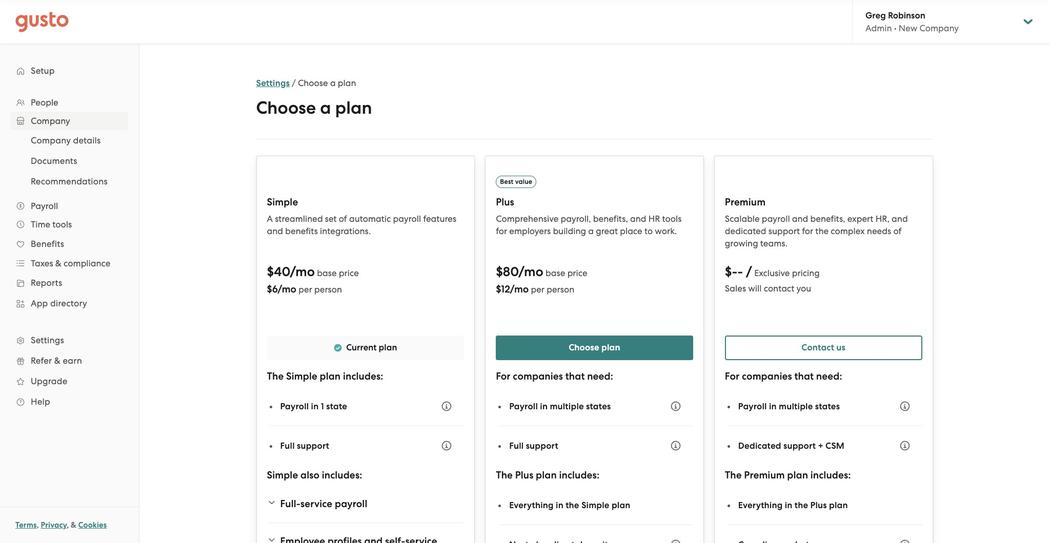 Task type: vqa. For each thing, say whether or not it's contained in the screenshot.
the topmost products
no



Task type: locate. For each thing, give the bounding box(es) containing it.
support up the plus plan includes: in the bottom of the page
[[526, 441, 559, 452]]

benefits, up great on the top of page
[[593, 214, 628, 224]]

1 for from the left
[[496, 371, 511, 383]]

1 horizontal spatial per
[[531, 285, 545, 295]]

1 vertical spatial a
[[320, 97, 331, 118]]

cookies
[[78, 521, 107, 530]]

0 horizontal spatial per
[[299, 285, 312, 295]]

2 everything from the left
[[739, 500, 783, 511]]

terms
[[15, 521, 37, 530]]

1 vertical spatial settings link
[[10, 331, 128, 350]]

0 vertical spatial settings
[[256, 78, 290, 89]]

0 horizontal spatial price
[[339, 268, 359, 279]]

payroll inside scalable payroll and benefits, expert hr, and dedicated support for the complex needs of growing teams.
[[762, 214, 790, 224]]

& right taxes
[[55, 259, 62, 269]]

1 horizontal spatial the
[[795, 500, 809, 511]]

1 payroll in multiple states from the left
[[509, 401, 611, 412]]

for
[[496, 226, 507, 236], [802, 226, 814, 236]]

multiple for /mo
[[550, 401, 584, 412]]

dedicated
[[739, 441, 782, 452]]

help
[[31, 397, 50, 407]]

full support up 'also'
[[280, 441, 329, 452]]

0 vertical spatial /
[[292, 78, 296, 88]]

1 everything from the left
[[509, 500, 554, 511]]

the premium plan includes:
[[725, 470, 851, 482]]

everything
[[509, 500, 554, 511], [739, 500, 783, 511]]

a left great on the top of page
[[589, 226, 594, 236]]

streamlined
[[275, 214, 323, 224]]

full up the plus plan includes: in the bottom of the page
[[509, 441, 524, 452]]

place
[[620, 226, 643, 236]]

1 person from the left
[[314, 285, 342, 295]]

states for /
[[815, 401, 840, 412]]

per inside $ 40 /mo base price $ 6 /mo per person
[[299, 285, 312, 295]]

0 horizontal spatial benefits,
[[593, 214, 628, 224]]

best
[[500, 178, 514, 186]]

1 horizontal spatial the
[[496, 470, 513, 482]]

support
[[769, 226, 800, 236], [297, 441, 329, 452], [526, 441, 559, 452], [784, 441, 816, 452]]

the left complex at the top right of the page
[[816, 226, 829, 236]]

•
[[894, 23, 897, 33]]

0 horizontal spatial ,
[[37, 521, 39, 530]]

1 horizontal spatial for
[[725, 371, 740, 383]]

2 for from the left
[[725, 371, 740, 383]]

everything in the simple plan
[[509, 500, 631, 511]]

1 horizontal spatial multiple
[[779, 401, 813, 412]]

tools inside time tools dropdown button
[[52, 220, 72, 230]]

support left "+"
[[784, 441, 816, 452]]

payroll up teams.
[[762, 214, 790, 224]]

also
[[301, 470, 320, 482]]

states for /mo
[[586, 401, 611, 412]]

the down the plus plan includes: in the bottom of the page
[[566, 500, 579, 511]]

2 that from the left
[[795, 371, 814, 383]]

plan inside choose plan button
[[602, 343, 621, 353]]

everything down the premium plan includes:
[[739, 500, 783, 511]]

1 horizontal spatial payroll in multiple states
[[739, 401, 840, 412]]

for companies that need:
[[496, 371, 613, 383], [725, 371, 843, 383]]

/ inside $-- / exclusive pricing sales will contact you
[[746, 264, 753, 280]]

1 horizontal spatial price
[[568, 268, 588, 279]]

1 multiple from the left
[[550, 401, 584, 412]]

for down comprehensive
[[496, 226, 507, 236]]

setup link
[[10, 62, 128, 80]]

1 horizontal spatial for
[[802, 226, 814, 236]]

taxes & compliance
[[31, 259, 111, 269]]

1 horizontal spatial of
[[894, 226, 902, 236]]

payroll
[[31, 201, 58, 211], [280, 401, 309, 412], [509, 401, 538, 412], [739, 401, 767, 412]]

0 horizontal spatial plus
[[496, 196, 514, 208]]

1 full from the left
[[280, 441, 295, 452]]

that down choose plan button on the bottom
[[566, 371, 585, 383]]

2 payroll in multiple states from the left
[[739, 401, 840, 412]]

includes: right 'also'
[[322, 470, 362, 482]]

for for 80
[[496, 371, 511, 383]]

2 list from the top
[[0, 130, 139, 192]]

help link
[[10, 393, 128, 411]]

2 vertical spatial plus
[[811, 500, 827, 511]]

2 for from the left
[[802, 226, 814, 236]]

payroll left features
[[393, 214, 421, 224]]

0 horizontal spatial that
[[566, 371, 585, 383]]

list
[[0, 93, 139, 412], [0, 130, 139, 192]]

support up simple also includes:
[[297, 441, 329, 452]]

for companies that need: down contact
[[725, 371, 843, 383]]

2 horizontal spatial payroll
[[762, 214, 790, 224]]

simple
[[267, 196, 298, 208], [286, 371, 317, 383], [267, 470, 298, 482], [582, 500, 610, 511]]

1 vertical spatial settings
[[31, 335, 64, 346]]

1 vertical spatial company
[[31, 116, 70, 126]]

the plus plan includes:
[[496, 470, 600, 482]]

1 companies from the left
[[513, 371, 563, 383]]

0 horizontal spatial for
[[496, 226, 507, 236]]

the down the premium plan includes:
[[795, 500, 809, 511]]

of right the needs
[[894, 226, 902, 236]]

includes: up everything in the simple plan
[[559, 470, 600, 482]]

per right 12
[[531, 285, 545, 295]]

company inside company details link
[[31, 135, 71, 146]]

the for $-
[[725, 470, 742, 482]]

us
[[837, 343, 846, 353]]

1 horizontal spatial everything
[[739, 500, 783, 511]]

privacy link
[[41, 521, 67, 530]]

2 need: from the left
[[817, 371, 843, 383]]

1 need: from the left
[[587, 371, 613, 383]]

full support for 40
[[280, 441, 329, 452]]

person inside $ 80 /mo base price $ 12 /mo per person
[[547, 285, 575, 295]]

1 horizontal spatial base
[[546, 268, 566, 279]]

1 horizontal spatial /
[[746, 264, 753, 280]]

setup
[[31, 66, 55, 76]]

1 for companies that need: from the left
[[496, 371, 613, 383]]

upgrade
[[31, 377, 67, 387]]

+
[[818, 441, 824, 452]]

everything for /mo
[[509, 500, 554, 511]]

0 horizontal spatial states
[[586, 401, 611, 412]]

work.
[[655, 226, 677, 236]]

choose
[[298, 78, 328, 88], [256, 97, 316, 118], [569, 343, 600, 353]]

1 , from the left
[[37, 521, 39, 530]]

/ right -
[[746, 264, 753, 280]]

1 that from the left
[[566, 371, 585, 383]]

base right 40
[[317, 268, 337, 279]]

choose a plan
[[256, 97, 372, 118]]

base inside $ 40 /mo base price $ 6 /mo per person
[[317, 268, 337, 279]]

of right set at left top
[[339, 214, 347, 224]]

2 per from the left
[[531, 285, 545, 295]]

company
[[920, 23, 959, 33], [31, 116, 70, 126], [31, 135, 71, 146]]

0 horizontal spatial the
[[267, 371, 284, 383]]

settings inside list
[[31, 335, 64, 346]]

2 vertical spatial company
[[31, 135, 71, 146]]

tools down payroll dropdown button
[[52, 220, 72, 230]]

2 benefits, from the left
[[811, 214, 846, 224]]

1 list from the top
[[0, 93, 139, 412]]

for
[[496, 371, 511, 383], [725, 371, 740, 383]]

1 horizontal spatial that
[[795, 371, 814, 383]]

2 horizontal spatial the
[[816, 226, 829, 236]]

payroll right service
[[335, 499, 368, 510]]

exclusive
[[755, 268, 790, 279]]

company details link
[[18, 131, 128, 150]]

person
[[314, 285, 342, 295], [547, 285, 575, 295]]

price down "building" at right top
[[568, 268, 588, 279]]

0 vertical spatial choose
[[298, 78, 328, 88]]

0 horizontal spatial payroll in multiple states
[[509, 401, 611, 412]]

2 for companies that need: from the left
[[725, 371, 843, 383]]

0 horizontal spatial payroll
[[335, 499, 368, 510]]

premium down dedicated
[[745, 470, 785, 482]]

full up simple also includes:
[[280, 441, 295, 452]]

2 vertical spatial choose
[[569, 343, 600, 353]]

benefits, up complex at the top right of the page
[[811, 214, 846, 224]]

settings for settings
[[31, 335, 64, 346]]

reports link
[[10, 274, 128, 292]]

/ inside settings / choose a plan
[[292, 78, 296, 88]]

benefits
[[285, 226, 318, 236]]

0 vertical spatial premium
[[725, 196, 766, 208]]

0 horizontal spatial full support
[[280, 441, 329, 452]]

payroll button
[[10, 197, 128, 215]]

2 full support from the left
[[509, 441, 559, 452]]

0 vertical spatial &
[[55, 259, 62, 269]]

earn
[[63, 356, 82, 366]]

1 full support from the left
[[280, 441, 329, 452]]

per for 80
[[531, 285, 545, 295]]

& left 'cookies' button
[[71, 521, 76, 530]]

1 base from the left
[[317, 268, 337, 279]]

1 horizontal spatial full
[[509, 441, 524, 452]]

tools up work.
[[663, 214, 682, 224]]

everything down the plus plan includes: in the bottom of the page
[[509, 500, 554, 511]]

per inside $ 80 /mo base price $ 12 /mo per person
[[531, 285, 545, 295]]

and inside comprehensive payroll, benefits, and hr tools for employers building a great place to work.
[[630, 214, 647, 224]]

1 vertical spatial choose
[[256, 97, 316, 118]]

support up teams.
[[769, 226, 800, 236]]

price inside $ 80 /mo base price $ 12 /mo per person
[[568, 268, 588, 279]]

0 horizontal spatial person
[[314, 285, 342, 295]]

a down settings / choose a plan
[[320, 97, 331, 118]]

1 horizontal spatial full support
[[509, 441, 559, 452]]

for inside scalable payroll and benefits, expert hr, and dedicated support for the complex needs of growing teams.
[[802, 226, 814, 236]]

plus
[[496, 196, 514, 208], [515, 470, 534, 482], [811, 500, 827, 511]]

that down contact
[[795, 371, 814, 383]]

0 horizontal spatial settings
[[31, 335, 64, 346]]

of
[[339, 214, 347, 224], [894, 226, 902, 236]]

1 horizontal spatial tools
[[663, 214, 682, 224]]

settings / choose a plan
[[256, 78, 356, 89]]

0 horizontal spatial /
[[292, 78, 296, 88]]

2 vertical spatial &
[[71, 521, 76, 530]]

need: down contact us button
[[817, 371, 843, 383]]

refer & earn link
[[10, 352, 128, 370]]

price down integrations.
[[339, 268, 359, 279]]

everything for /
[[739, 500, 783, 511]]

need:
[[587, 371, 613, 383], [817, 371, 843, 383]]

2 vertical spatial a
[[589, 226, 594, 236]]

0 vertical spatial a
[[330, 78, 336, 88]]

1 horizontal spatial need:
[[817, 371, 843, 383]]

employers
[[510, 226, 551, 236]]

0 horizontal spatial full
[[280, 441, 295, 452]]

set
[[325, 214, 337, 224]]

1 price from the left
[[339, 268, 359, 279]]

company right new
[[920, 23, 959, 33]]

benefits,
[[593, 214, 628, 224], [811, 214, 846, 224]]

1 horizontal spatial states
[[815, 401, 840, 412]]

2 companies from the left
[[742, 371, 792, 383]]

0 horizontal spatial everything
[[509, 500, 554, 511]]

dedicated support + csm
[[739, 441, 845, 452]]

2 person from the left
[[547, 285, 575, 295]]

1 horizontal spatial payroll
[[393, 214, 421, 224]]

price inside $ 40 /mo base price $ 6 /mo per person
[[339, 268, 359, 279]]

0 vertical spatial of
[[339, 214, 347, 224]]

growing
[[725, 239, 759, 249]]

1 vertical spatial /
[[746, 264, 753, 280]]

base
[[317, 268, 337, 279], [546, 268, 566, 279]]

premium up scalable
[[725, 196, 766, 208]]

the
[[267, 371, 284, 383], [496, 470, 513, 482], [725, 470, 742, 482]]

base down "building" at right top
[[546, 268, 566, 279]]

company for company
[[31, 116, 70, 126]]

full support up the plus plan includes: in the bottom of the page
[[509, 441, 559, 452]]

terms link
[[15, 521, 37, 530]]

0 horizontal spatial companies
[[513, 371, 563, 383]]

choose inside settings / choose a plan
[[298, 78, 328, 88]]

settings link
[[256, 78, 290, 89], [10, 331, 128, 350]]

1 horizontal spatial person
[[547, 285, 575, 295]]

in for 40
[[311, 401, 319, 412]]

2 horizontal spatial the
[[725, 470, 742, 482]]

/ up choose a plan
[[292, 78, 296, 88]]

0 horizontal spatial the
[[566, 500, 579, 511]]

base inside $ 80 /mo base price $ 12 /mo per person
[[546, 268, 566, 279]]

in for 80
[[540, 401, 548, 412]]

expert
[[848, 214, 874, 224]]

& inside dropdown button
[[55, 259, 62, 269]]

a up choose a plan
[[330, 78, 336, 88]]

0 horizontal spatial for
[[496, 371, 511, 383]]

1 states from the left
[[586, 401, 611, 412]]

1 horizontal spatial settings
[[256, 78, 290, 89]]

1 per from the left
[[299, 285, 312, 295]]

for for -
[[725, 371, 740, 383]]

tools inside comprehensive payroll, benefits, and hr tools for employers building a great place to work.
[[663, 214, 682, 224]]

price for 40
[[339, 268, 359, 279]]

1 horizontal spatial for companies that need:
[[725, 371, 843, 383]]

0 horizontal spatial base
[[317, 268, 337, 279]]

, left privacy link
[[37, 521, 39, 530]]

a
[[330, 78, 336, 88], [320, 97, 331, 118], [589, 226, 594, 236]]

1 vertical spatial of
[[894, 226, 902, 236]]

price for 80
[[568, 268, 588, 279]]

1 horizontal spatial settings link
[[256, 78, 290, 89]]

1 vertical spatial &
[[54, 356, 61, 366]]

0 vertical spatial settings link
[[256, 78, 290, 89]]

for companies that need: down choose plan button on the bottom
[[496, 371, 613, 383]]

settings
[[256, 78, 290, 89], [31, 335, 64, 346]]

company up documents
[[31, 135, 71, 146]]

1 vertical spatial plus
[[515, 470, 534, 482]]

payroll in multiple states
[[509, 401, 611, 412], [739, 401, 840, 412]]

2 multiple from the left
[[779, 401, 813, 412]]

settings link up choose a plan
[[256, 78, 290, 89]]

2 base from the left
[[546, 268, 566, 279]]

simple also includes:
[[267, 470, 362, 482]]

company down people
[[31, 116, 70, 126]]

1 for from the left
[[496, 226, 507, 236]]

1 benefits, from the left
[[593, 214, 628, 224]]

admin
[[866, 23, 892, 33]]

& left earn
[[54, 356, 61, 366]]

choose inside button
[[569, 343, 600, 353]]

0 horizontal spatial tools
[[52, 220, 72, 230]]

$
[[267, 264, 274, 280], [496, 264, 503, 280], [267, 284, 272, 295], [496, 284, 501, 295]]

0 horizontal spatial of
[[339, 214, 347, 224]]

payroll in multiple states for /
[[739, 401, 840, 412]]

per right 6
[[299, 285, 312, 295]]

settings up refer
[[31, 335, 64, 346]]

1 horizontal spatial companies
[[742, 371, 792, 383]]

company inside company dropdown button
[[31, 116, 70, 126]]

2 price from the left
[[568, 268, 588, 279]]

for left complex at the top right of the page
[[802, 226, 814, 236]]

includes: down current
[[343, 371, 383, 383]]

person inside $ 40 /mo base price $ 6 /mo per person
[[314, 285, 342, 295]]

that for /mo
[[566, 371, 585, 383]]

includes: for the plus plan includes:
[[559, 470, 600, 482]]

0 horizontal spatial for companies that need:
[[496, 371, 613, 383]]

support for 40
[[297, 441, 329, 452]]

includes: for the simple plan includes:
[[343, 371, 383, 383]]

settings for settings / choose a plan
[[256, 78, 290, 89]]

1 horizontal spatial benefits,
[[811, 214, 846, 224]]

settings link up refer & earn link
[[10, 331, 128, 350]]

includes: down csm
[[811, 470, 851, 482]]

0 horizontal spatial settings link
[[10, 331, 128, 350]]

2 full from the left
[[509, 441, 524, 452]]

the simple plan includes:
[[267, 371, 383, 383]]

0 horizontal spatial multiple
[[550, 401, 584, 412]]

terms , privacy , & cookies
[[15, 521, 107, 530]]

taxes
[[31, 259, 53, 269]]

,
[[37, 521, 39, 530], [67, 521, 69, 530]]

, left cookies
[[67, 521, 69, 530]]

need: down choose plan button on the bottom
[[587, 371, 613, 383]]

0 vertical spatial company
[[920, 23, 959, 33]]

for companies that need: for /
[[725, 371, 843, 383]]

&
[[55, 259, 62, 269], [54, 356, 61, 366], [71, 521, 76, 530]]

settings up choose a plan
[[256, 78, 290, 89]]

1 horizontal spatial ,
[[67, 521, 69, 530]]

0 horizontal spatial need:
[[587, 371, 613, 383]]

base for 80
[[546, 268, 566, 279]]

2 states from the left
[[815, 401, 840, 412]]

$-
[[725, 264, 738, 280]]

full support
[[280, 441, 329, 452], [509, 441, 559, 452]]

choose for choose a plan
[[256, 97, 316, 118]]

full for 40
[[280, 441, 295, 452]]

value
[[515, 178, 533, 186]]

6
[[272, 284, 278, 295]]

that
[[566, 371, 585, 383], [795, 371, 814, 383]]



Task type: describe. For each thing, give the bounding box(es) containing it.
payroll in 1 state
[[280, 401, 347, 412]]

$ 80 /mo base price $ 12 /mo per person
[[496, 264, 588, 295]]

dedicated
[[725, 226, 767, 236]]

a inside settings / choose a plan
[[330, 78, 336, 88]]

list containing people
[[0, 93, 139, 412]]

for inside comprehensive payroll, benefits, and hr tools for employers building a great place to work.
[[496, 226, 507, 236]]

a inside comprehensive payroll, benefits, and hr tools for employers building a great place to work.
[[589, 226, 594, 236]]

privacy
[[41, 521, 67, 530]]

person for 40
[[314, 285, 342, 295]]

pricing
[[792, 268, 820, 279]]

current
[[346, 343, 377, 353]]

hr
[[649, 214, 660, 224]]

documents
[[31, 156, 77, 166]]

40
[[274, 264, 290, 280]]

/mo down employers on the top of page
[[519, 264, 544, 280]]

companies for /mo
[[513, 371, 563, 383]]

documents link
[[18, 152, 128, 170]]

of inside the a streamlined set of automatic payroll features and benefits integrations.
[[339, 214, 347, 224]]

full for 80
[[509, 441, 524, 452]]

payroll inside full-service payroll 'dropdown button'
[[335, 499, 368, 510]]

benefits link
[[10, 235, 128, 253]]

need: for /mo
[[587, 371, 613, 383]]

for companies that need: for /mo
[[496, 371, 613, 383]]

people
[[31, 97, 58, 108]]

features
[[423, 214, 457, 224]]

and inside the a streamlined set of automatic payroll features and benefits integrations.
[[267, 226, 283, 236]]

state
[[326, 401, 347, 412]]

12
[[501, 284, 510, 295]]

includes: for the premium plan includes:
[[811, 470, 851, 482]]

support for -
[[784, 441, 816, 452]]

/mo down 80
[[510, 284, 529, 295]]

everything in the plus plan
[[739, 500, 848, 511]]

details
[[73, 135, 101, 146]]

list containing company details
[[0, 130, 139, 192]]

best value
[[500, 178, 533, 186]]

needs
[[867, 226, 892, 236]]

comprehensive payroll, benefits, and hr tools for employers building a great place to work.
[[496, 214, 682, 236]]

app
[[31, 299, 48, 309]]

support inside scalable payroll and benefits, expert hr, and dedicated support for the complex needs of growing teams.
[[769, 226, 800, 236]]

service
[[301, 499, 333, 510]]

choose for choose plan
[[569, 343, 600, 353]]

company details
[[31, 135, 101, 146]]

the inside scalable payroll and benefits, expert hr, and dedicated support for the complex needs of growing teams.
[[816, 226, 829, 236]]

time tools
[[31, 220, 72, 230]]

time
[[31, 220, 50, 230]]

benefits, inside comprehensive payroll, benefits, and hr tools for employers building a great place to work.
[[593, 214, 628, 224]]

1 vertical spatial premium
[[745, 470, 785, 482]]

teams.
[[761, 239, 788, 249]]

current plan
[[346, 343, 397, 353]]

greg robinson admin • new company
[[866, 10, 959, 33]]

company button
[[10, 112, 128, 130]]

comprehensive
[[496, 214, 559, 224]]

hr,
[[876, 214, 890, 224]]

company inside the "greg robinson admin • new company"
[[920, 23, 959, 33]]

company for company details
[[31, 135, 71, 146]]

base for 40
[[317, 268, 337, 279]]

app directory link
[[10, 294, 128, 313]]

refer & earn
[[31, 356, 82, 366]]

payroll inside the a streamlined set of automatic payroll features and benefits integrations.
[[393, 214, 421, 224]]

cookies button
[[78, 520, 107, 532]]

to
[[645, 226, 653, 236]]

2 horizontal spatial plus
[[811, 500, 827, 511]]

directory
[[50, 299, 87, 309]]

benefits
[[31, 239, 64, 249]]

in for -
[[769, 401, 777, 412]]

plan inside settings / choose a plan
[[338, 78, 356, 88]]

that for /
[[795, 371, 814, 383]]

greg
[[866, 10, 886, 21]]

a streamlined set of automatic payroll features and benefits integrations.
[[267, 214, 457, 236]]

integrations.
[[320, 226, 371, 236]]

time tools button
[[10, 215, 128, 234]]

gusto navigation element
[[0, 44, 139, 429]]

multiple for /
[[779, 401, 813, 412]]

support for 80
[[526, 441, 559, 452]]

full-
[[280, 499, 301, 510]]

person for 80
[[547, 285, 575, 295]]

payroll in multiple states for /mo
[[509, 401, 611, 412]]

1 horizontal spatial plus
[[515, 470, 534, 482]]

0 vertical spatial plus
[[496, 196, 514, 208]]

building
[[553, 226, 586, 236]]

great
[[596, 226, 618, 236]]

sales
[[725, 284, 746, 294]]

80
[[503, 264, 519, 280]]

of inside scalable payroll and benefits, expert hr, and dedicated support for the complex needs of growing teams.
[[894, 226, 902, 236]]

you
[[797, 284, 812, 294]]

full support for 80
[[509, 441, 559, 452]]

automatic
[[349, 214, 391, 224]]

taxes & compliance button
[[10, 254, 128, 273]]

contact
[[764, 284, 795, 294]]

the for /mo
[[566, 500, 579, 511]]

scalable
[[725, 214, 760, 224]]

payroll inside dropdown button
[[31, 201, 58, 211]]

$ 40 /mo base price $ 6 /mo per person
[[267, 264, 359, 295]]

payroll for 40
[[280, 401, 309, 412]]

home image
[[15, 12, 69, 32]]

1
[[321, 401, 324, 412]]

the for $
[[496, 470, 513, 482]]

full-service payroll button
[[267, 492, 464, 517]]

recommendations
[[31, 176, 108, 187]]

a
[[267, 214, 273, 224]]

recommendations link
[[18, 172, 128, 191]]

the for /
[[795, 500, 809, 511]]

payroll for -
[[739, 401, 767, 412]]

contact us button
[[725, 336, 923, 361]]

benefits, inside scalable payroll and benefits, expert hr, and dedicated support for the complex needs of growing teams.
[[811, 214, 846, 224]]

/mo down "benefits"
[[290, 264, 315, 280]]

$-- / exclusive pricing sales will contact you
[[725, 264, 820, 294]]

-
[[738, 264, 743, 280]]

contact
[[802, 343, 835, 353]]

scalable payroll and benefits, expert hr, and dedicated support for the complex needs of growing teams.
[[725, 214, 908, 249]]

companies for /
[[742, 371, 792, 383]]

& for compliance
[[55, 259, 62, 269]]

choose plan button
[[496, 336, 693, 361]]

robinson
[[888, 10, 926, 21]]

contact us
[[802, 343, 846, 353]]

need: for /
[[817, 371, 843, 383]]

/mo down 40
[[278, 284, 297, 295]]

people button
[[10, 93, 128, 112]]

will
[[749, 284, 762, 294]]

compliance
[[64, 259, 111, 269]]

per for 40
[[299, 285, 312, 295]]

refer
[[31, 356, 52, 366]]

app directory
[[31, 299, 87, 309]]

2 , from the left
[[67, 521, 69, 530]]

payroll for 80
[[509, 401, 538, 412]]

& for earn
[[54, 356, 61, 366]]



